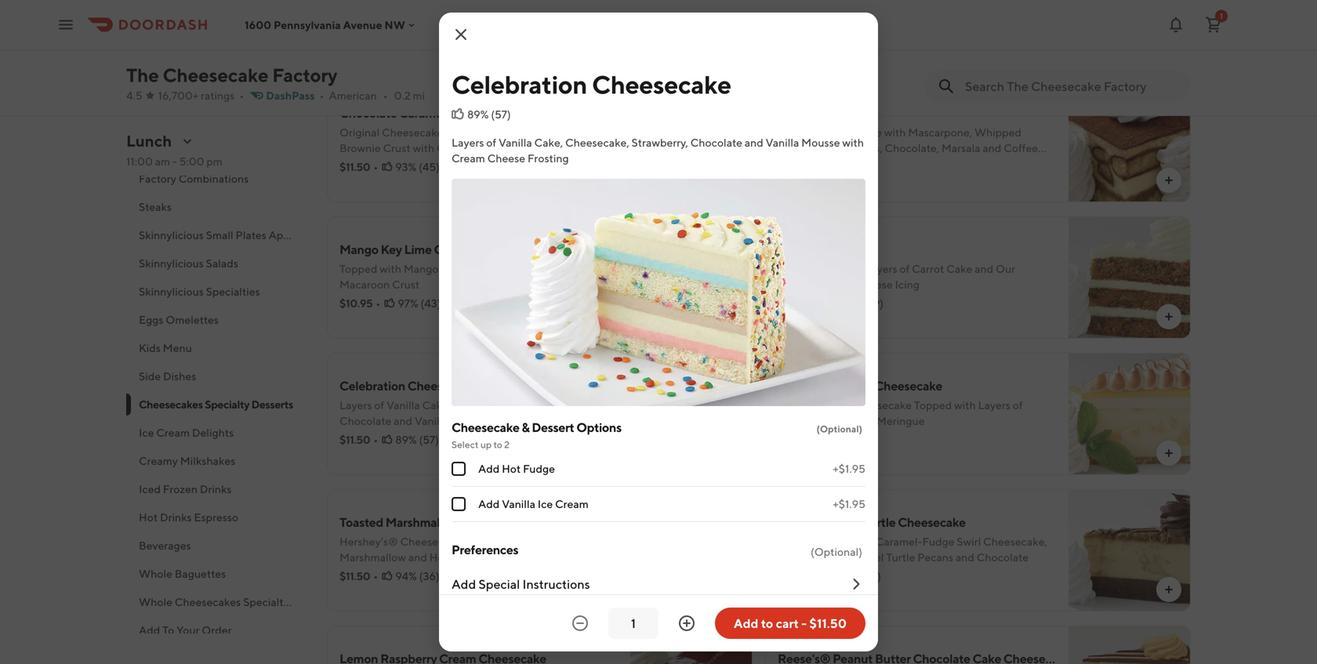 Task type: describe. For each thing, give the bounding box(es) containing it.
84%
[[833, 160, 855, 173]]

up
[[481, 439, 492, 450]]

cinnabon® cinnamon swirl cheesecake image
[[631, 0, 753, 66]]

kids menu
[[139, 342, 192, 355]]

hot inside button
[[139, 511, 158, 524]]

vanilla inside layers of cinnabon® cinnamon cheesecake and vanilla crunch cake topped with cream cheese frosting and caramel
[[340, 5, 373, 18]]

eggs omelettes
[[139, 313, 219, 326]]

Current quantity is 1 number field
[[618, 615, 650, 632]]

skinnylicious specialties button
[[126, 278, 308, 306]]

add item to cart image for caramel pecan turtle cheesecake
[[1163, 584, 1176, 596]]

carrot cake image
[[1069, 217, 1192, 339]]

1 vertical spatial mango
[[404, 262, 439, 275]]

housemade
[[528, 535, 588, 548]]

steaks button
[[126, 193, 308, 221]]

ice inside button
[[139, 426, 154, 439]]

skinnylicious small plates appetizers button
[[126, 221, 323, 249]]

italian
[[778, 126, 809, 139]]

with inside mango key lime cheesecake topped with mango mousse on a vanilla coconut macaroon crust
[[380, 262, 402, 275]]

creamy for creamy cheesecake swirled with white chocolate and raspberry
[[778, 0, 817, 2]]

carrot cake deliciously moist layers of carrot cake and our famous cream cheese icing
[[778, 242, 1016, 291]]

cheesecake inside mango key lime cheesecake topped with mango mousse on a vanilla coconut macaroon crust
[[434, 242, 502, 257]]

0 vertical spatial -
[[172, 155, 177, 168]]

(57) inside celebration cheesecake dialog
[[491, 108, 511, 121]]

+$1.95 for add vanilla ice cream
[[833, 498, 866, 511]]

89% (57) inside celebration cheesecake dialog
[[468, 108, 511, 121]]

$11.50 for chocolate caramelicious cheesecake made with snickers®
[[340, 160, 371, 173]]

mousse inside "celebration cheesecake layers of vanilla cake, cheesecake, strawberry, chocolate and vanilla mousse with cream cheese frosting"
[[451, 415, 489, 428]]

(48)
[[861, 570, 882, 583]]

cake, inside "layers of vanilla cake, cheesecake, strawberry, chocolate and vanilla mousse with cream cheese frosting"
[[535, 136, 563, 149]]

cream inside "layers of vanilla cake, cheesecake, strawberry, chocolate and vanilla mousse with cream cheese frosting"
[[452, 152, 485, 165]]

ice inside cheesecake & dessert options group
[[538, 498, 553, 511]]

$11.50 for toasted marshmallow s'mores galore™ cheesecake
[[340, 570, 371, 583]]

frosting for cinnabon®
[[340, 21, 381, 34]]

our
[[996, 262, 1016, 275]]

add item to cart image for chocolate caramelicious cheesecake made with snickers®
[[725, 174, 737, 187]]

caramel inside chocolate caramelicious cheesecake made with snickers® original cheesecake swirled with snickers® on a brownie crust with chocolate, caramel and peanuts
[[494, 142, 536, 155]]

(45)
[[419, 160, 440, 173]]

add to cart - $11.50
[[734, 616, 847, 631]]

your
[[177, 624, 200, 637]]

creamy milkshakes
[[139, 455, 236, 468]]

lunch
[[126, 132, 172, 150]]

layers inside "layers of vanilla cake, cheesecake, strawberry, chocolate and vanilla mousse with cream cheese frosting"
[[452, 136, 484, 149]]

cheese for carrot cake deliciously moist layers of carrot cake and our famous cream cheese icing
[[855, 278, 893, 291]]

cheesecake inside layers of cinnabon® cinnamon cheesecake and vanilla crunch cake topped with cream cheese frosting and caramel
[[502, 0, 563, 2]]

with inside toasted marshmallow s'mores galore™ cheesecake hershey's® cheesecake topped with housemade marshmallow and honey maid® graham crackers
[[504, 535, 526, 548]]

none checkbox inside cheesecake & dessert options group
[[452, 462, 466, 476]]

fudge inside cheesecake & dessert options group
[[523, 462, 555, 475]]

add item to cart image for creamy cheesecake swirled with white chocolate and raspberry
[[1163, 38, 1176, 50]]

cream inside ice cream delights button
[[156, 426, 190, 439]]

on inside mango key lime cheesecake topped with mango mousse on a vanilla coconut macaroon crust
[[482, 262, 495, 275]]

celebration cheesecake layers of vanilla cake, cheesecake, strawberry, chocolate and vanilla mousse with cream cheese frosting
[[340, 378, 589, 443]]

84% (46)
[[833, 160, 878, 173]]

honey
[[430, 551, 462, 564]]

(8)
[[419, 24, 433, 37]]

kids
[[139, 342, 161, 355]]

crunch
[[375, 5, 413, 18]]

topped inside toasted marshmallow s'mores galore™ cheesecake hershey's® cheesecake topped with housemade marshmallow and honey maid® graham crackers
[[464, 535, 502, 548]]

italian custard made with mascarpone, whipped cream, lady fingers, chocolate, marsala and coffee liqueur
[[778, 126, 1039, 170]]

ice cream delights button
[[126, 419, 308, 447]]

beverages
[[139, 539, 191, 552]]

cheesecake, inside caramel pecan turtle cheesecake pecan brownie and caramel-fudge swirl cheesecake, topped with caramel turtle pecans and chocolate 95% (48)
[[984, 535, 1048, 548]]

menu
[[163, 342, 192, 355]]

cinnabon®
[[387, 0, 446, 2]]

94% (109)
[[834, 297, 884, 310]]

and inside carrot cake deliciously moist layers of carrot cake and our famous cream cheese icing
[[975, 262, 994, 275]]

american
[[329, 89, 377, 102]]

11:00 am - 5:00 pm
[[126, 155, 223, 168]]

add for add to cart - $11.50
[[734, 616, 759, 631]]

skinnylicious small plates appetizers
[[139, 229, 323, 242]]

small
[[206, 229, 233, 242]]

lemon raspberry cream cheesecake image
[[631, 626, 753, 664]]

94% for cake
[[834, 297, 856, 310]]

$11.50 • for celebration cheesecake
[[340, 433, 378, 446]]

celebration cheesecake dialog
[[439, 13, 879, 652]]

combinations
[[179, 172, 249, 185]]

macaroon
[[340, 278, 390, 291]]

$11.50 • for toasted marshmallow s'mores galore™ cheesecake
[[340, 570, 378, 583]]

celebration cheesecake
[[452, 70, 732, 99]]

&
[[522, 420, 530, 435]]

caramel pecan turtle cheesecake image
[[1069, 489, 1192, 612]]

and inside lemon meringue cheesecake lemon cream cheesecake topped with layers of lemon mousse and meringue
[[856, 415, 875, 428]]

1 horizontal spatial cake
[[816, 242, 845, 257]]

0 vertical spatial carrot
[[778, 242, 814, 257]]

cream inside lemon meringue cheesecake lemon cream cheesecake topped with layers of lemon mousse and meringue
[[815, 399, 849, 412]]

0 horizontal spatial meringue
[[819, 378, 873, 393]]

$11.50 inside button
[[810, 616, 847, 631]]

specialty inside button
[[243, 596, 289, 609]]

to inside add to cart - $11.50 button
[[761, 616, 774, 631]]

with inside layers of cinnabon® cinnamon cheesecake and vanilla crunch cake topped with cream cheese frosting and caramel
[[483, 5, 505, 18]]

creamy cheesecake swirled with white chocolate and raspberry
[[778, 0, 1053, 18]]

dashpass
[[266, 89, 315, 102]]

close celebration cheesecake image
[[452, 25, 471, 44]]

layers inside lemon meringue cheesecake lemon cream cheesecake topped with layers of lemon mousse and meringue
[[979, 399, 1011, 412]]

with inside "layers of vanilla cake, cheesecake, strawberry, chocolate and vanilla mousse with cream cheese frosting"
[[843, 136, 864, 149]]

of inside layers of cinnabon® cinnamon cheesecake and vanilla crunch cake topped with cream cheese frosting and caramel
[[374, 0, 384, 2]]

avenue
[[343, 18, 382, 31]]

89% inside celebration cheesecake dialog
[[468, 108, 489, 121]]

to
[[162, 624, 174, 637]]

topped inside caramel pecan turtle cheesecake pecan brownie and caramel-fudge swirl cheesecake, topped with caramel turtle pecans and chocolate 95% (48)
[[778, 551, 816, 564]]

skinnylicious specialties
[[139, 285, 260, 298]]

add item to cart image for carrot cake
[[1163, 311, 1176, 323]]

layers of cinnabon® cinnamon cheesecake and vanilla crunch cake topped with cream cheese frosting and caramel
[[340, 0, 584, 34]]

add for add special instructions
[[452, 577, 476, 592]]

3 lemon from the top
[[778, 415, 813, 428]]

and inside "layers of vanilla cake, cheesecake, strawberry, chocolate and vanilla mousse with cream cheese frosting"
[[745, 136, 764, 149]]

whole cheesecakes specialty cakes button
[[126, 588, 322, 617]]

crust inside mango key lime cheesecake topped with mango mousse on a vanilla coconut macaroon crust
[[392, 278, 420, 291]]

0 vertical spatial specialty
[[205, 398, 250, 411]]

0 vertical spatial cheesecakes
[[139, 398, 203, 411]]

0.2
[[394, 89, 411, 102]]

dessert
[[532, 420, 575, 435]]

0 vertical spatial snickers®
[[611, 106, 668, 120]]

reese's® peanut butter chocolate cake cheesecake image
[[1069, 626, 1192, 664]]

celebration for celebration cheesecake
[[452, 70, 587, 99]]

plates
[[236, 229, 267, 242]]

icing
[[895, 278, 920, 291]]

dashpass •
[[266, 89, 324, 102]]

0 vertical spatial mango
[[340, 242, 379, 257]]

white
[[946, 0, 978, 2]]

chocolate inside caramel pecan turtle cheesecake pecan brownie and caramel-fudge swirl cheesecake, topped with caramel turtle pecans and chocolate 95% (48)
[[977, 551, 1029, 564]]

layers inside "celebration cheesecake layers of vanilla cake, cheesecake, strawberry, chocolate and vanilla mousse with cream cheese frosting"
[[340, 399, 372, 412]]

caramel pecan turtle cheesecake pecan brownie and caramel-fudge swirl cheesecake, topped with caramel turtle pecans and chocolate 95% (48)
[[778, 515, 1048, 583]]

cheesecake inside cheesecake & dessert options select up to 2
[[452, 420, 520, 435]]

celebration for celebration cheesecake layers of vanilla cake, cheesecake, strawberry, chocolate and vanilla mousse with cream cheese frosting
[[340, 378, 406, 393]]

1 horizontal spatial meringue
[[877, 415, 925, 428]]

$11.50 for celebration cheesecake
[[340, 433, 371, 446]]

skinnylicious for skinnylicious small plates appetizers
[[139, 229, 204, 242]]

custard
[[811, 126, 851, 139]]

1 vertical spatial (57)
[[419, 433, 439, 446]]

add vanilla ice cream
[[479, 498, 589, 511]]

milkshakes
[[180, 455, 236, 468]]

skinnylicious for skinnylicious specialties
[[139, 285, 204, 298]]

marsala
[[942, 142, 981, 155]]

layers inside layers of cinnabon® cinnamon cheesecake and vanilla crunch cake topped with cream cheese frosting and caramel
[[340, 0, 372, 2]]

1 vertical spatial pecan
[[778, 535, 809, 548]]

caramel-
[[876, 535, 923, 548]]

dishes
[[163, 370, 196, 383]]

made inside chocolate caramelicious cheesecake made with snickers® original cheesecake swirled with snickers® on a brownie crust with chocolate, caramel and peanuts
[[550, 106, 582, 120]]

topped inside lemon meringue cheesecake lemon cream cheesecake topped with layers of lemon mousse and meringue
[[914, 399, 952, 412]]

eggs
[[139, 313, 164, 326]]

cake inside layers of cinnabon® cinnamon cheesecake and vanilla crunch cake topped with cream cheese frosting and caramel
[[415, 5, 441, 18]]

side dishes
[[139, 370, 196, 383]]

crust inside chocolate caramelicious cheesecake made with snickers® original cheesecake swirled with snickers® on a brownie crust with chocolate, caramel and peanuts
[[383, 142, 411, 155]]

cream inside layers of cinnabon® cinnamon cheesecake and vanilla crunch cake topped with cream cheese frosting and caramel
[[507, 5, 541, 18]]

to inside cheesecake & dessert options select up to 2
[[494, 439, 503, 450]]

brownie inside caramel pecan turtle cheesecake pecan brownie and caramel-fudge swirl cheesecake, topped with caramel turtle pecans and chocolate 95% (48)
[[812, 535, 853, 548]]

94% for marshmallow
[[396, 570, 417, 583]]

fingers,
[[843, 142, 883, 155]]

$11.50 • for chocolate caramelicious cheesecake made with snickers®
[[340, 160, 378, 173]]

frozen
[[163, 483, 198, 496]]

75%
[[396, 24, 417, 37]]

toasted
[[340, 515, 383, 530]]

vanilla inside cheesecake & dessert options group
[[502, 498, 536, 511]]

97% (43)
[[398, 297, 441, 310]]

chocolate inside "celebration cheesecake layers of vanilla cake, cheesecake, strawberry, chocolate and vanilla mousse with cream cheese frosting"
[[340, 415, 392, 428]]

and inside italian custard made with mascarpone, whipped cream, lady fingers, chocolate, marsala and coffee liqueur
[[983, 142, 1002, 155]]

made inside italian custard made with mascarpone, whipped cream, lady fingers, chocolate, marsala and coffee liqueur
[[854, 126, 882, 139]]

$11.50 • for carrot cake
[[778, 297, 817, 310]]

whipped
[[975, 126, 1022, 139]]

a inside chocolate caramelicious cheesecake made with snickers® original cheesecake swirled with snickers® on a brownie crust with chocolate, caramel and peanuts
[[578, 126, 584, 139]]

deliciously
[[778, 262, 833, 275]]

order
[[202, 624, 232, 637]]

1 horizontal spatial pecan
[[827, 515, 861, 530]]

0 horizontal spatial 89%
[[396, 433, 417, 446]]

key
[[381, 242, 402, 257]]

steaks
[[139, 200, 172, 213]]

with inside "celebration cheesecake layers of vanilla cake, cheesecake, strawberry, chocolate and vanilla mousse with cream cheese frosting"
[[492, 415, 513, 428]]

creamy milkshakes button
[[126, 447, 308, 475]]

mousse inside mango key lime cheesecake topped with mango mousse on a vanilla coconut macaroon crust
[[441, 262, 480, 275]]

93% (45)
[[396, 160, 440, 173]]

1 horizontal spatial drinks
[[200, 483, 232, 496]]

american • 0.2 mi
[[329, 89, 425, 102]]

famous
[[778, 278, 817, 291]]

hot inside cheesecake & dessert options group
[[502, 462, 521, 475]]

raspberry
[[778, 5, 829, 18]]

cream inside cheesecake & dessert options group
[[555, 498, 589, 511]]

of inside "celebration cheesecake layers of vanilla cake, cheesecake, strawberry, chocolate and vanilla mousse with cream cheese frosting"
[[374, 399, 384, 412]]

(46)
[[857, 160, 878, 173]]



Task type: vqa. For each thing, say whether or not it's contained in the screenshot.
leftmost I
no



Task type: locate. For each thing, give the bounding box(es) containing it.
delights
[[192, 426, 234, 439]]

93%
[[396, 160, 417, 173]]

on inside chocolate caramelicious cheesecake made with snickers® original cheesecake swirled with snickers® on a brownie crust with chocolate, caramel and peanuts
[[563, 126, 576, 139]]

a left coconut
[[497, 262, 503, 275]]

0 vertical spatial 89% (57)
[[468, 108, 511, 121]]

mango left key
[[340, 242, 379, 257]]

1 vertical spatial cake,
[[422, 399, 451, 412]]

increase quantity by 1 image
[[678, 614, 697, 633]]

0 vertical spatial brownie
[[340, 142, 381, 155]]

s'mores
[[462, 515, 506, 530]]

swirled inside creamy cheesecake swirled with white chocolate and raspberry
[[883, 0, 920, 2]]

94% left (109) in the right of the page
[[834, 297, 856, 310]]

2 horizontal spatial cheesecake,
[[984, 535, 1048, 548]]

salads
[[206, 257, 238, 270]]

0 vertical spatial a
[[578, 126, 584, 139]]

1 whole from the top
[[139, 568, 173, 580]]

1 vertical spatial skinnylicious
[[139, 257, 204, 270]]

0 horizontal spatial a
[[497, 262, 503, 275]]

to left 2 on the left bottom of the page
[[494, 439, 503, 450]]

chocolate,
[[437, 142, 492, 155], [885, 142, 940, 155]]

0 vertical spatial fudge
[[523, 462, 555, 475]]

2 vertical spatial skinnylicious
[[139, 285, 204, 298]]

celebration cheesecake image
[[631, 353, 753, 475]]

cheese inside "layers of vanilla cake, cheesecake, strawberry, chocolate and vanilla mousse with cream cheese frosting"
[[488, 152, 526, 165]]

1 horizontal spatial mango
[[404, 262, 439, 275]]

skinnylicious up 'eggs omelettes'
[[139, 285, 204, 298]]

carrot up icing
[[912, 262, 945, 275]]

swirled
[[883, 0, 920, 2], [446, 126, 483, 139]]

add
[[479, 462, 500, 475], [479, 498, 500, 511], [452, 577, 476, 592], [734, 616, 759, 631], [139, 624, 160, 637]]

1 horizontal spatial to
[[761, 616, 774, 631]]

ice up galore™
[[538, 498, 553, 511]]

ice up creamy milkshakes
[[139, 426, 154, 439]]

cheese for layers of vanilla cake, cheesecake, strawberry, chocolate and vanilla mousse with cream cheese frosting
[[488, 152, 526, 165]]

meringue up 97% (68)
[[819, 378, 873, 393]]

brownie
[[340, 142, 381, 155], [812, 535, 853, 548]]

turtle down caramel-
[[887, 551, 916, 564]]

1 vertical spatial 89%
[[396, 433, 417, 446]]

0 horizontal spatial -
[[172, 155, 177, 168]]

- inside button
[[802, 616, 807, 631]]

(57) right caramelicious
[[491, 108, 511, 121]]

1 horizontal spatial snickers®
[[611, 106, 668, 120]]

1 vertical spatial snickers®
[[509, 126, 561, 139]]

0 horizontal spatial snickers®
[[509, 126, 561, 139]]

cake up moist
[[816, 242, 845, 257]]

0 vertical spatial (optional)
[[817, 424, 863, 435]]

1 vertical spatial made
[[854, 126, 882, 139]]

1 horizontal spatial brownie
[[812, 535, 853, 548]]

2 +$1.95 from the top
[[833, 498, 866, 511]]

cheesecakes specialty desserts
[[139, 398, 293, 411]]

factory combinations button
[[126, 165, 308, 193]]

made
[[550, 106, 582, 120], [854, 126, 882, 139]]

cheesecake, right swirl
[[984, 535, 1048, 548]]

0 horizontal spatial drinks
[[160, 511, 192, 524]]

97% for 97% (68)
[[834, 433, 855, 446]]

cake down "cinnabon®"
[[415, 5, 441, 18]]

to left the 'cart'
[[761, 616, 774, 631]]

and
[[565, 0, 584, 2], [1034, 0, 1053, 2], [383, 21, 402, 34], [745, 136, 764, 149], [538, 142, 557, 155], [983, 142, 1002, 155], [975, 262, 994, 275], [394, 415, 413, 428], [856, 415, 875, 428], [855, 535, 874, 548], [409, 551, 427, 564], [956, 551, 975, 564]]

specialty down "side dishes" button
[[205, 398, 250, 411]]

cake left 'our'
[[947, 262, 973, 275]]

0 horizontal spatial strawberry,
[[520, 399, 576, 412]]

whole for whole cheesecakes specialty cakes
[[139, 596, 173, 609]]

add down the honey
[[452, 577, 476, 592]]

4 add item to cart image from the top
[[1163, 584, 1176, 596]]

1 horizontal spatial swirled
[[883, 0, 920, 2]]

0 vertical spatial 89%
[[468, 108, 489, 121]]

a inside mango key lime cheesecake topped with mango mousse on a vanilla coconut macaroon crust
[[497, 262, 503, 275]]

made up peanuts
[[550, 106, 582, 120]]

2 horizontal spatial cake
[[947, 262, 973, 275]]

0 vertical spatial hot
[[502, 462, 521, 475]]

add up s'mores
[[479, 498, 500, 511]]

2 skinnylicious from the top
[[139, 257, 204, 270]]

cheesecake, up up
[[453, 399, 518, 412]]

creamy up iced
[[139, 455, 178, 468]]

1 vertical spatial drinks
[[160, 511, 192, 524]]

+$1.95 for add hot fudge
[[833, 462, 866, 475]]

mango
[[340, 242, 379, 257], [404, 262, 439, 275]]

1 vertical spatial 89% (57)
[[396, 433, 439, 446]]

lemon meringue cheesecake image
[[1069, 353, 1192, 475]]

0 horizontal spatial creamy
[[139, 455, 178, 468]]

add for add to your order
[[139, 624, 160, 637]]

topped inside mango key lime cheesecake topped with mango mousse on a vanilla coconut macaroon crust
[[340, 262, 378, 275]]

1 horizontal spatial strawberry,
[[632, 136, 689, 149]]

original
[[340, 126, 380, 139]]

0 horizontal spatial (57)
[[419, 433, 439, 446]]

cake,
[[535, 136, 563, 149], [422, 399, 451, 412]]

none checkbox inside cheesecake & dessert options group
[[452, 497, 466, 511]]

cake, inside "celebration cheesecake layers of vanilla cake, cheesecake, strawberry, chocolate and vanilla mousse with cream cheese frosting"
[[422, 399, 451, 412]]

1 vertical spatial swirled
[[446, 126, 483, 139]]

strawberry, inside "layers of vanilla cake, cheesecake, strawberry, chocolate and vanilla mousse with cream cheese frosting"
[[632, 136, 689, 149]]

baguettes
[[175, 568, 226, 580]]

celebration inside "celebration cheesecake layers of vanilla cake, cheesecake, strawberry, chocolate and vanilla mousse with cream cheese frosting"
[[340, 378, 406, 393]]

swirled left white
[[883, 0, 920, 2]]

a
[[578, 126, 584, 139], [497, 262, 503, 275]]

chocolate inside chocolate caramelicious cheesecake made with snickers® original cheesecake swirled with snickers® on a brownie crust with chocolate, caramel and peanuts
[[340, 106, 397, 120]]

side
[[139, 370, 161, 383]]

(36)
[[419, 570, 440, 583]]

1 horizontal spatial (57)
[[491, 108, 511, 121]]

0 horizontal spatial cake,
[[422, 399, 451, 412]]

cheesecake & dessert options group
[[452, 419, 866, 522]]

0 vertical spatial (57)
[[491, 108, 511, 121]]

of inside lemon meringue cheesecake lemon cream cheesecake topped with layers of lemon mousse and meringue
[[1013, 399, 1023, 412]]

0 vertical spatial frosting
[[340, 21, 381, 34]]

turtle up caramel-
[[864, 515, 896, 530]]

None checkbox
[[452, 462, 466, 476]]

0 horizontal spatial carrot
[[778, 242, 814, 257]]

1 add item to cart image from the top
[[1163, 174, 1176, 187]]

1 horizontal spatial 89%
[[468, 108, 489, 121]]

skinnylicious salads button
[[126, 249, 308, 278]]

nw
[[385, 18, 405, 31]]

add left the 'cart'
[[734, 616, 759, 631]]

cheesecake inside caramel pecan turtle cheesecake pecan brownie and caramel-fudge swirl cheesecake, topped with caramel turtle pecans and chocolate 95% (48)
[[898, 515, 966, 530]]

0 horizontal spatial 97%
[[398, 297, 419, 310]]

frosting inside layers of cinnabon® cinnamon cheesecake and vanilla crunch cake topped with cream cheese frosting and caramel
[[340, 21, 381, 34]]

add down up
[[479, 462, 500, 475]]

0 vertical spatial marshmallow
[[386, 515, 460, 530]]

1 vertical spatial cheesecake,
[[453, 399, 518, 412]]

1 horizontal spatial ice
[[538, 498, 553, 511]]

whole cheesecakes specialty cakes
[[139, 596, 322, 609]]

and inside "celebration cheesecake layers of vanilla cake, cheesecake, strawberry, chocolate and vanilla mousse with cream cheese frosting"
[[394, 415, 413, 428]]

hershey's®
[[340, 535, 398, 548]]

Item Search search field
[[966, 78, 1179, 95]]

95%
[[836, 570, 858, 583]]

chocolate inside creamy cheesecake swirled with white chocolate and raspberry
[[980, 0, 1032, 2]]

swirled down caramelicious
[[446, 126, 483, 139]]

factory inside button
[[139, 172, 176, 185]]

- right the 'cart'
[[802, 616, 807, 631]]

1 +$1.95 from the top
[[833, 462, 866, 475]]

+$1.95
[[833, 462, 866, 475], [833, 498, 866, 511]]

whole down beverages
[[139, 568, 173, 580]]

(optional) inside cheesecake & dessert options group
[[817, 424, 863, 435]]

tiramisu cake image
[[1069, 80, 1192, 202]]

1 vertical spatial (optional)
[[811, 546, 863, 559]]

0 horizontal spatial brownie
[[340, 142, 381, 155]]

chocolate caramelicious cheesecake made with snickers® image
[[631, 80, 753, 202]]

ice cream delights
[[139, 426, 234, 439]]

2 vertical spatial cake
[[947, 262, 973, 275]]

skinnylicious inside button
[[139, 229, 204, 242]]

11:00
[[126, 155, 153, 168]]

(57) left select
[[419, 433, 439, 446]]

16,700+
[[158, 89, 199, 102]]

1 horizontal spatial -
[[802, 616, 807, 631]]

topped
[[443, 5, 481, 18], [340, 262, 378, 275], [914, 399, 952, 412], [464, 535, 502, 548], [778, 551, 816, 564]]

frosting inside "layers of vanilla cake, cheesecake, strawberry, chocolate and vanilla mousse with cream cheese frosting"
[[528, 152, 569, 165]]

1 vertical spatial 97%
[[834, 433, 855, 446]]

creamy for creamy milkshakes
[[139, 455, 178, 468]]

marshmallow down 'hershey's®'
[[340, 551, 406, 564]]

1 horizontal spatial cake,
[[535, 136, 563, 149]]

0 vertical spatial made
[[550, 106, 582, 120]]

select
[[452, 439, 479, 450]]

hot down 2 on the left bottom of the page
[[502, 462, 521, 475]]

cheese inside "celebration cheesecake layers of vanilla cake, cheesecake, strawberry, chocolate and vanilla mousse with cream cheese frosting"
[[551, 415, 589, 428]]

add item to cart image for lemon meringue cheesecake
[[1163, 447, 1176, 460]]

1 vertical spatial whole
[[139, 596, 173, 609]]

side dishes button
[[126, 362, 308, 391]]

mousse inside lemon meringue cheesecake lemon cream cheesecake topped with layers of lemon mousse and meringue
[[815, 415, 854, 428]]

97% left (68)
[[834, 433, 855, 446]]

frosting for vanilla
[[528, 152, 569, 165]]

add item to cart image
[[1163, 174, 1176, 187], [1163, 311, 1176, 323], [1163, 447, 1176, 460], [1163, 584, 1176, 596]]

1 vertical spatial a
[[497, 262, 503, 275]]

frosting inside "celebration cheesecake layers of vanilla cake, cheesecake, strawberry, chocolate and vanilla mousse with cream cheese frosting"
[[340, 430, 381, 443]]

the cheesecake factory
[[126, 64, 338, 86]]

1 vertical spatial to
[[761, 616, 774, 631]]

cheese
[[543, 5, 581, 18], [488, 152, 526, 165], [855, 278, 893, 291], [551, 415, 589, 428]]

open menu image
[[56, 15, 75, 34]]

1 vertical spatial cake
[[816, 242, 845, 257]]

0 vertical spatial swirled
[[883, 0, 920, 2]]

and inside chocolate caramelicious cheesecake made with snickers® original cheesecake swirled with snickers® on a brownie crust with chocolate, caramel and peanuts
[[538, 142, 557, 155]]

0 vertical spatial meringue
[[819, 378, 873, 393]]

0 vertical spatial crust
[[383, 142, 411, 155]]

add item to cart image
[[1163, 38, 1176, 50], [725, 174, 737, 187], [725, 311, 737, 323], [725, 584, 737, 596]]

3 add item to cart image from the top
[[1163, 447, 1176, 460]]

0 vertical spatial skinnylicious
[[139, 229, 204, 242]]

hot down iced
[[139, 511, 158, 524]]

0 vertical spatial ice
[[139, 426, 154, 439]]

brownie inside chocolate caramelicious cheesecake made with snickers® original cheesecake swirled with snickers® on a brownie crust with chocolate, caramel and peanuts
[[340, 142, 381, 155]]

1600 pennsylvania avenue nw button
[[245, 18, 418, 31]]

1 horizontal spatial on
[[563, 126, 576, 139]]

chocolate inside "layers of vanilla cake, cheesecake, strawberry, chocolate and vanilla mousse with cream cheese frosting"
[[691, 136, 743, 149]]

vanilla inside mango key lime cheesecake topped with mango mousse on a vanilla coconut macaroon crust
[[505, 262, 538, 275]]

fudge
[[523, 462, 555, 475], [923, 535, 955, 548]]

mango down lime
[[404, 262, 439, 275]]

pecans
[[918, 551, 954, 564]]

with
[[923, 0, 944, 2], [483, 5, 505, 18], [584, 106, 609, 120], [485, 126, 507, 139], [885, 126, 906, 139], [843, 136, 864, 149], [413, 142, 435, 155], [380, 262, 402, 275], [955, 399, 976, 412], [492, 415, 513, 428], [504, 535, 526, 548], [818, 551, 840, 564]]

1 vertical spatial 94%
[[396, 570, 417, 583]]

$11.50
[[340, 24, 371, 37], [340, 160, 371, 173], [778, 297, 809, 310], [340, 433, 371, 446], [340, 570, 371, 583], [810, 616, 847, 631]]

lady
[[817, 142, 841, 155]]

0 horizontal spatial 94%
[[396, 570, 417, 583]]

mousse up 97% (68)
[[815, 415, 854, 428]]

toasted marshmallow s'mores galore™ cheesecake image
[[631, 489, 753, 612]]

0 vertical spatial drinks
[[200, 483, 232, 496]]

decrease quantity by 1 image
[[571, 614, 590, 633]]

hot
[[502, 462, 521, 475], [139, 511, 158, 524]]

mousse up select
[[451, 415, 489, 428]]

3 skinnylicious from the top
[[139, 285, 204, 298]]

meringue
[[819, 378, 873, 393], [877, 415, 925, 428]]

2
[[504, 439, 510, 450]]

0 vertical spatial whole
[[139, 568, 173, 580]]

mango key lime cheesecake topped with mango mousse on a vanilla coconut macaroon crust
[[340, 242, 584, 291]]

desserts
[[251, 398, 293, 411]]

None checkbox
[[452, 497, 466, 511]]

add to your order
[[139, 624, 232, 637]]

add left to
[[139, 624, 160, 637]]

appetizers
[[269, 229, 323, 242]]

16,700+ ratings •
[[158, 89, 244, 102]]

brownie down original
[[340, 142, 381, 155]]

0 vertical spatial strawberry,
[[632, 136, 689, 149]]

- right am
[[172, 155, 177, 168]]

1 vertical spatial frosting
[[528, 152, 569, 165]]

chocolate, inside chocolate caramelicious cheesecake made with snickers® original cheesecake swirled with snickers® on a brownie crust with chocolate, caramel and peanuts
[[437, 142, 492, 155]]

ratings
[[201, 89, 235, 102]]

cheesecakes inside button
[[175, 596, 241, 609]]

and inside creamy cheesecake swirled with white chocolate and raspberry
[[1034, 0, 1053, 2]]

celebration
[[452, 70, 587, 99], [340, 378, 406, 393]]

-
[[172, 155, 177, 168], [802, 616, 807, 631]]

and inside toasted marshmallow s'mores galore™ cheesecake hershey's® cheesecake topped with housemade marshmallow and honey maid® graham crackers
[[409, 551, 427, 564]]

0 horizontal spatial pecan
[[778, 535, 809, 548]]

liqueur
[[778, 157, 817, 170]]

1 horizontal spatial 97%
[[834, 433, 855, 446]]

coconut
[[541, 262, 584, 275]]

specialty left 'cakes'
[[243, 596, 289, 609]]

add item to cart image for mango key lime cheesecake
[[725, 311, 737, 323]]

cheesecakes
[[139, 398, 203, 411], [175, 596, 241, 609]]

1 items, open order cart image
[[1205, 15, 1224, 34]]

add for add hot fudge
[[479, 462, 500, 475]]

whole up to
[[139, 596, 173, 609]]

notification bell image
[[1167, 15, 1186, 34]]

cream inside "celebration cheesecake layers of vanilla cake, cheesecake, strawberry, chocolate and vanilla mousse with cream cheese frosting"
[[516, 415, 549, 428]]

instructions
[[523, 577, 590, 592]]

$11.50 •
[[340, 24, 378, 37], [340, 160, 378, 173], [778, 297, 817, 310], [340, 433, 378, 446], [340, 570, 378, 583]]

fudge down cheesecake & dessert options select up to 2
[[523, 462, 555, 475]]

espresso
[[194, 511, 239, 524]]

kids menu button
[[126, 334, 308, 362]]

turtle
[[864, 515, 896, 530], [887, 551, 916, 564]]

0 vertical spatial on
[[563, 126, 576, 139]]

add for add vanilla ice cream
[[479, 498, 500, 511]]

ice
[[139, 426, 154, 439], [538, 498, 553, 511]]

cheesecake inside creamy cheesecake swirled with white chocolate and raspberry
[[819, 0, 881, 2]]

1600
[[245, 18, 271, 31]]

chocolate, up (45)
[[437, 142, 492, 155]]

drinks down creamy milkshakes button
[[200, 483, 232, 496]]

specialties
[[206, 285, 260, 298]]

0 horizontal spatial hot
[[139, 511, 158, 524]]

layers inside carrot cake deliciously moist layers of carrot cake and our famous cream cheese icing
[[865, 262, 898, 275]]

with inside caramel pecan turtle cheesecake pecan brownie and caramel-fudge swirl cheesecake, topped with caramel turtle pecans and chocolate 95% (48)
[[818, 551, 840, 564]]

cheesecakes down 'baguettes'
[[175, 596, 241, 609]]

1 vertical spatial turtle
[[887, 551, 916, 564]]

1 horizontal spatial a
[[578, 126, 584, 139]]

carrot
[[778, 242, 814, 257], [912, 262, 945, 275]]

chocolate, inside italian custard made with mascarpone, whipped cream, lady fingers, chocolate, marsala and coffee liqueur
[[885, 142, 940, 155]]

0 horizontal spatial chocolate,
[[437, 142, 492, 155]]

cheesecake, inside "celebration cheesecake layers of vanilla cake, cheesecake, strawberry, chocolate and vanilla mousse with cream cheese frosting"
[[453, 399, 518, 412]]

0 vertical spatial turtle
[[864, 515, 896, 530]]

marshmallow up the honey
[[386, 515, 460, 530]]

1 vertical spatial factory
[[139, 172, 176, 185]]

galore™
[[508, 515, 556, 530]]

mascarpone,
[[909, 126, 973, 139]]

factory down am
[[139, 172, 176, 185]]

1 vertical spatial marshmallow
[[340, 551, 406, 564]]

snickers®
[[611, 106, 668, 120], [509, 126, 561, 139]]

cheesecake, down celebration cheesecake
[[566, 136, 630, 149]]

whole baguettes
[[139, 568, 226, 580]]

cheese inside layers of cinnabon® cinnamon cheesecake and vanilla crunch cake topped with cream cheese frosting and caramel
[[543, 5, 581, 18]]

(68)
[[857, 433, 878, 446]]

0 vertical spatial factory
[[272, 64, 338, 86]]

of inside "layers of vanilla cake, cheesecake, strawberry, chocolate and vanilla mousse with cream cheese frosting"
[[487, 136, 497, 149]]

1 vertical spatial celebration
[[340, 378, 406, 393]]

94% left (36)
[[396, 570, 417, 583]]

skinnylicious
[[139, 229, 204, 242], [139, 257, 204, 270], [139, 285, 204, 298]]

97% left (43)
[[398, 297, 419, 310]]

2 lemon from the top
[[778, 399, 813, 412]]

1600 pennsylvania avenue nw
[[245, 18, 405, 31]]

brownie up 95%
[[812, 535, 853, 548]]

the
[[126, 64, 159, 86]]

cheese for layers of cinnabon® cinnamon cheesecake and vanilla crunch cake topped with cream cheese frosting and caramel
[[543, 5, 581, 18]]

skinnylicious up 'skinnylicious specialties'
[[139, 257, 204, 270]]

cheesecake inside "celebration cheesecake layers of vanilla cake, cheesecake, strawberry, chocolate and vanilla mousse with cream cheese frosting"
[[408, 378, 476, 393]]

creamy up raspberry
[[778, 0, 817, 2]]

5:00
[[179, 155, 204, 168]]

mousse up liqueur
[[802, 136, 841, 149]]

crust up 97% (43)
[[392, 278, 420, 291]]

fudge up pecans
[[923, 535, 955, 548]]

carrot up the deliciously
[[778, 242, 814, 257]]

1 vertical spatial hot
[[139, 511, 158, 524]]

$10.95 •
[[340, 297, 381, 310]]

0 horizontal spatial swirled
[[446, 126, 483, 139]]

1 horizontal spatial carrot
[[912, 262, 945, 275]]

swirled inside chocolate caramelicious cheesecake made with snickers® original cheesecake swirled with snickers® on a brownie crust with chocolate, caramel and peanuts
[[446, 126, 483, 139]]

on up peanuts
[[563, 126, 576, 139]]

topped inside layers of cinnabon® cinnamon cheesecake and vanilla crunch cake topped with cream cheese frosting and caramel
[[443, 5, 481, 18]]

(43)
[[421, 297, 441, 310]]

skinnylicious down steaks
[[139, 229, 204, 242]]

snickers® up peanuts
[[509, 126, 561, 139]]

1 skinnylicious from the top
[[139, 229, 204, 242]]

0 horizontal spatial on
[[482, 262, 495, 275]]

1 vertical spatial +$1.95
[[833, 498, 866, 511]]

cream inside carrot cake deliciously moist layers of carrot cake and our famous cream cheese icing
[[819, 278, 853, 291]]

meringue up (68)
[[877, 415, 925, 428]]

skinnylicious for skinnylicious salads
[[139, 257, 204, 270]]

1 horizontal spatial cheesecake,
[[566, 136, 630, 149]]

cheese inside carrot cake deliciously moist layers of carrot cake and our famous cream cheese icing
[[855, 278, 893, 291]]

0 vertical spatial celebration
[[452, 70, 587, 99]]

on left coconut
[[482, 262, 495, 275]]

1 vertical spatial fudge
[[923, 535, 955, 548]]

2 add item to cart image from the top
[[1163, 311, 1176, 323]]

white chocolate raspberry truffle® cheesecake image
[[1069, 0, 1192, 66]]

1 horizontal spatial 94%
[[834, 297, 856, 310]]

pm
[[207, 155, 223, 168]]

1 horizontal spatial factory
[[272, 64, 338, 86]]

with inside creamy cheesecake swirled with white chocolate and raspberry
[[923, 0, 944, 2]]

chocolate
[[980, 0, 1032, 2], [340, 106, 397, 120], [691, 136, 743, 149], [340, 415, 392, 428], [977, 551, 1029, 564]]

creamy inside button
[[139, 455, 178, 468]]

mango key lime cheesecake image
[[631, 217, 753, 339]]

creamy inside creamy cheesecake swirled with white chocolate and raspberry
[[778, 0, 817, 2]]

1 lemon from the top
[[778, 378, 817, 393]]

cakes
[[291, 596, 322, 609]]

1 vertical spatial carrot
[[912, 262, 945, 275]]

coffee
[[1004, 142, 1039, 155]]

whole for whole baguettes
[[139, 568, 173, 580]]

mousse up (43)
[[441, 262, 480, 275]]

add hot fudge
[[479, 462, 555, 475]]

1 vertical spatial cheesecakes
[[175, 596, 241, 609]]

2 whole from the top
[[139, 596, 173, 609]]

cart
[[776, 616, 799, 631]]

1 vertical spatial lemon
[[778, 399, 813, 412]]

0 horizontal spatial to
[[494, 439, 503, 450]]

1 horizontal spatial fudge
[[923, 535, 955, 548]]

factory up dashpass •
[[272, 64, 338, 86]]

snickers® up "layers of vanilla cake, cheesecake, strawberry, chocolate and vanilla mousse with cream cheese frosting"
[[611, 106, 668, 120]]

mousse inside "layers of vanilla cake, cheesecake, strawberry, chocolate and vanilla mousse with cream cheese frosting"
[[802, 136, 841, 149]]

chocolate, down mascarpone,
[[885, 142, 940, 155]]

strawberry, inside "celebration cheesecake layers of vanilla cake, cheesecake, strawberry, chocolate and vanilla mousse with cream cheese frosting"
[[520, 399, 576, 412]]

cream,
[[778, 142, 814, 155]]

1 chocolate, from the left
[[437, 142, 492, 155]]

2 chocolate, from the left
[[885, 142, 940, 155]]

1 vertical spatial crust
[[392, 278, 420, 291]]

cheesecake, inside "layers of vanilla cake, cheesecake, strawberry, chocolate and vanilla mousse with cream cheese frosting"
[[566, 136, 630, 149]]

peanuts
[[559, 142, 600, 155]]

with inside italian custard made with mascarpone, whipped cream, lady fingers, chocolate, marsala and coffee liqueur
[[885, 126, 906, 139]]

$11.50 for carrot cake
[[778, 297, 809, 310]]

celebration inside dialog
[[452, 70, 587, 99]]

of inside carrot cake deliciously moist layers of carrot cake and our famous cream cheese icing
[[900, 262, 910, 275]]

with inside lemon meringue cheesecake lemon cream cheesecake topped with layers of lemon mousse and meringue
[[955, 399, 976, 412]]

fudge inside caramel pecan turtle cheesecake pecan brownie and caramel-fudge swirl cheesecake, topped with caramel turtle pecans and chocolate 95% (48)
[[923, 535, 955, 548]]

a up peanuts
[[578, 126, 584, 139]]

97% for 97% (43)
[[398, 297, 419, 310]]

add item to cart image for toasted marshmallow s'mores galore™ cheesecake
[[725, 584, 737, 596]]

preferences
[[452, 542, 519, 557]]

caramel inside layers of cinnabon® cinnamon cheesecake and vanilla crunch cake topped with cream cheese frosting and caramel
[[404, 21, 446, 34]]

crust up 93%
[[383, 142, 411, 155]]

iced
[[139, 483, 161, 496]]

drinks down frozen
[[160, 511, 192, 524]]

am
[[155, 155, 170, 168]]

2 vertical spatial lemon
[[778, 415, 813, 428]]

cheesecakes down the 'side dishes'
[[139, 398, 203, 411]]

(109)
[[858, 297, 884, 310]]

2 vertical spatial cheesecake,
[[984, 535, 1048, 548]]

1 horizontal spatial 89% (57)
[[468, 108, 511, 121]]

97% (68)
[[834, 433, 878, 446]]

made up fingers,
[[854, 126, 882, 139]]



